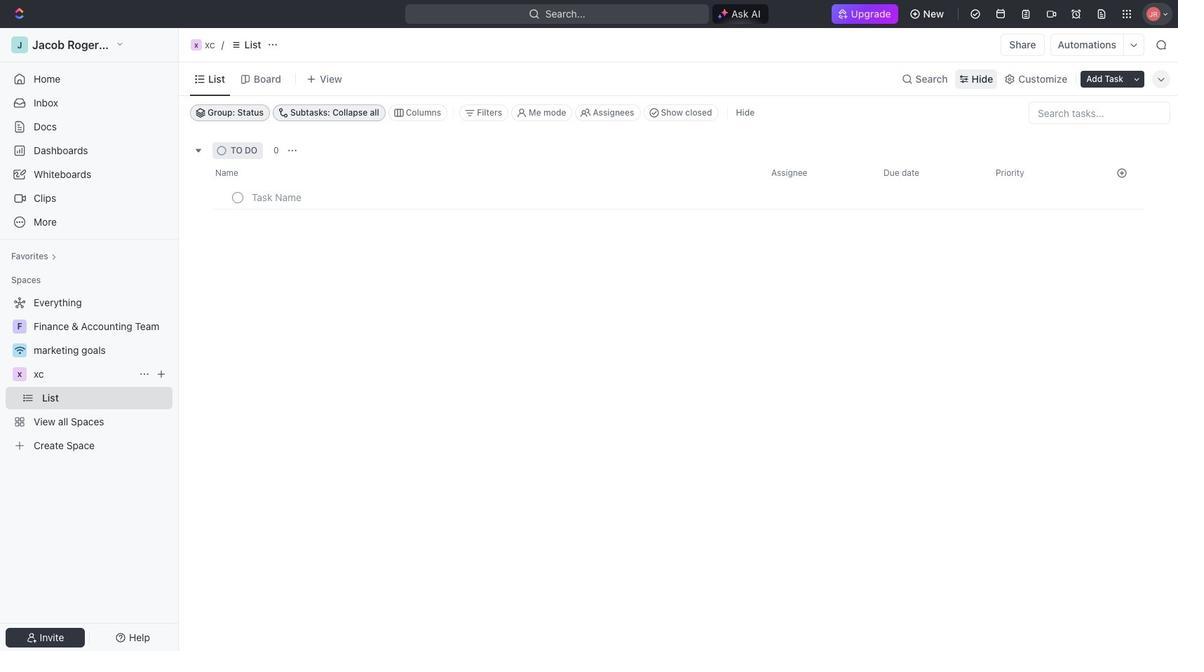 Task type: locate. For each thing, give the bounding box(es) containing it.
tree
[[6, 292, 173, 458]]

Task Name text field
[[252, 186, 662, 209]]

tree inside sidebar navigation
[[6, 292, 173, 458]]

1 vertical spatial xc, , element
[[13, 368, 27, 382]]

finance & accounting team, , element
[[13, 320, 27, 334]]

0 horizontal spatial xc, , element
[[13, 368, 27, 382]]

0 vertical spatial xc, , element
[[191, 39, 202, 51]]

xc, , element
[[191, 39, 202, 51], [13, 368, 27, 382]]

change status image
[[238, 194, 245, 201]]



Task type: describe. For each thing, give the bounding box(es) containing it.
wifi image
[[14, 347, 25, 355]]

1 horizontal spatial xc, , element
[[191, 39, 202, 51]]

Search tasks... text field
[[1030, 102, 1171, 124]]

xc, , element inside sidebar navigation
[[13, 368, 27, 382]]

sidebar navigation
[[0, 28, 182, 652]]

jacob rogers's workspace, , element
[[11, 36, 28, 53]]



Task type: vqa. For each thing, say whether or not it's contained in the screenshot.
tree
yes



